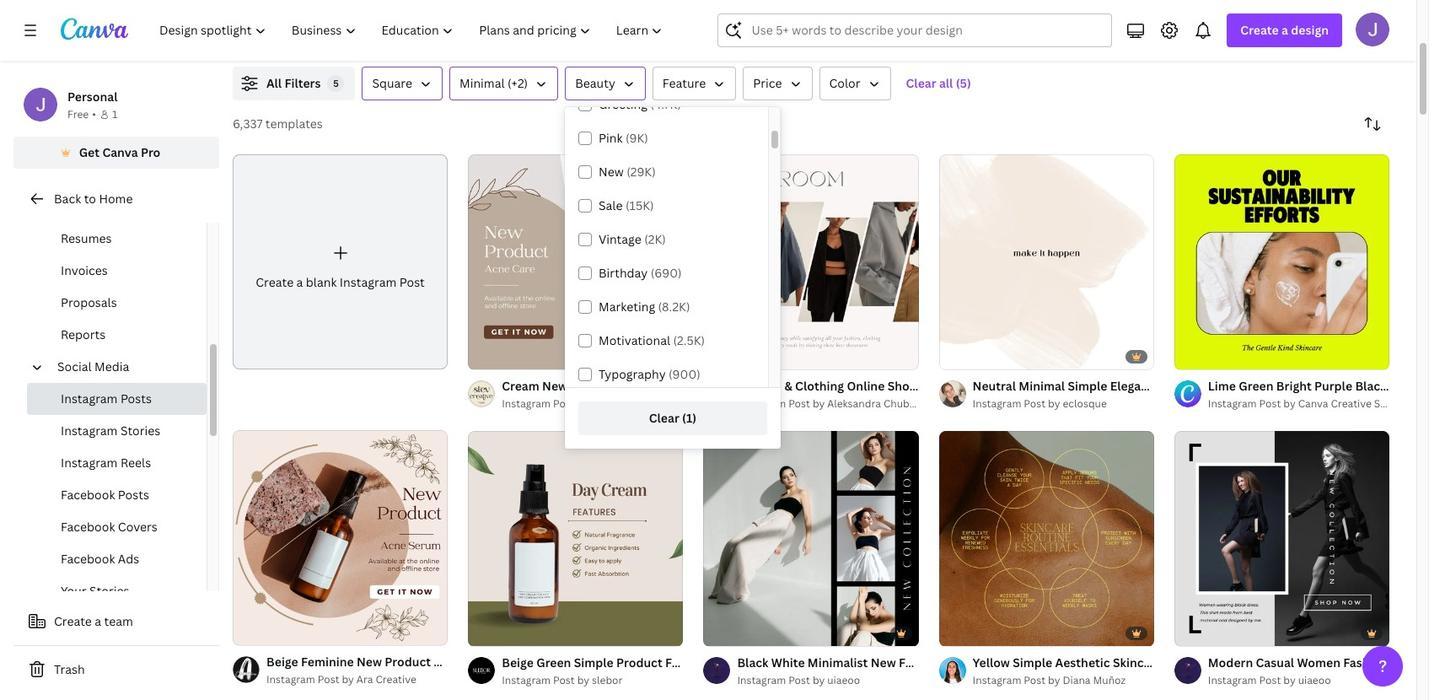 Task type: locate. For each thing, give the bounding box(es) containing it.
2 vertical spatial create
[[54, 613, 92, 629]]

Sort by button
[[1356, 107, 1390, 141]]

clear for clear (1)
[[649, 410, 680, 426]]

1 vertical spatial creative
[[376, 673, 417, 687]]

typography (900)
[[599, 366, 701, 382]]

1 vertical spatial stories
[[89, 583, 130, 599]]

1 instagram post by uiaeoo link from the left
[[737, 673, 919, 689]]

product for beige green simple product feature instagram posts
[[617, 655, 663, 671]]

greeting
[[599, 96, 648, 112]]

creative inside beige feminine new product serum instagram post instagram post by ara creative
[[376, 673, 417, 687]]

1 vertical spatial canva
[[1299, 397, 1329, 411]]

modern casual women fashion collection - instagram post image
[[1175, 431, 1390, 646]]

reports link
[[27, 319, 207, 351]]

create down your
[[54, 613, 92, 629]]

create left design
[[1241, 22, 1279, 38]]

a left design
[[1282, 22, 1289, 38]]

create inside button
[[54, 613, 92, 629]]

minimal left "(+2)"
[[460, 75, 505, 91]]

1 horizontal spatial simple
[[1068, 378, 1108, 394]]

2 uiaeoo from the left
[[1299, 673, 1331, 688]]

2 vertical spatial new
[[357, 654, 382, 670]]

fashion left &
[[737, 378, 782, 394]]

your
[[61, 583, 87, 599]]

eclosque
[[1063, 397, 1107, 411]]

(15k)
[[626, 197, 654, 213]]

stories up reels
[[121, 423, 161, 439]]

5 filter options selected element
[[328, 75, 344, 92]]

2 vertical spatial posts
[[773, 655, 804, 671]]

1 vertical spatial minimal
[[1019, 378, 1065, 394]]

new right "cream"
[[542, 378, 568, 394]]

0 vertical spatial new
[[599, 164, 624, 180]]

instagram stories link
[[27, 415, 207, 447]]

stories for instagram stories
[[121, 423, 161, 439]]

simple up the "instagram post by slebor" link
[[574, 655, 614, 671]]

0 horizontal spatial beige
[[267, 654, 298, 670]]

price button
[[743, 67, 813, 100]]

uiaeoo inside modern casual women fashion collect instagram post by uiaeoo
[[1299, 673, 1331, 688]]

0 vertical spatial stories
[[121, 423, 161, 439]]

0 horizontal spatial uiaeoo
[[828, 673, 860, 688]]

create left blank
[[256, 274, 294, 290]]

facebook up the your stories
[[61, 551, 115, 567]]

beige left green
[[502, 655, 534, 671]]

0 vertical spatial 1
[[112, 107, 117, 121]]

instagram post by uiaeoo link for instagram post by aleksandra chubar
[[737, 673, 919, 689]]

2 vertical spatial a
[[95, 613, 101, 629]]

facebook
[[61, 487, 115, 503], [61, 519, 115, 535], [61, 551, 115, 567]]

simple inside "beige green simple product feature instagram posts instagram post by slebor"
[[574, 655, 614, 671]]

1 vertical spatial 1
[[1187, 349, 1191, 362]]

product for beige feminine new product serum instagram post
[[385, 654, 431, 670]]

0 horizontal spatial creative
[[376, 673, 417, 687]]

instagram stories
[[61, 423, 161, 439]]

instagram post by diana muñoz link
[[973, 673, 1154, 689]]

1 horizontal spatial canva
[[1299, 397, 1329, 411]]

a left team
[[95, 613, 101, 629]]

jacob simon image
[[1356, 13, 1390, 46]]

0 horizontal spatial clear
[[649, 410, 680, 426]]

0 horizontal spatial canva
[[102, 144, 138, 160]]

0 vertical spatial a
[[1282, 22, 1289, 38]]

simple up eclosque
[[1068, 378, 1108, 394]]

all
[[939, 75, 953, 91]]

beige inside beige feminine new product serum instagram post instagram post by ara creative
[[267, 654, 298, 670]]

typography
[[599, 366, 666, 382]]

by inside fashion & clothing online shop showroom instagram post instagram post by aleksandra chubar
[[813, 397, 825, 411]]

1 for 1 of 3
[[1187, 349, 1191, 362]]

3 facebook from the top
[[61, 551, 115, 567]]

product left 'serum'
[[385, 654, 431, 670]]

black white minimalist new fashion collection - instagram post image
[[704, 431, 919, 646]]

of
[[1194, 349, 1203, 362]]

0 horizontal spatial create
[[54, 613, 92, 629]]

clear left (1)
[[649, 410, 680, 426]]

birthday (690)
[[599, 265, 682, 281]]

instagram posts
[[61, 391, 152, 407]]

creative down beige feminine new product serum instagram post link
[[376, 673, 417, 687]]

1 vertical spatial create
[[256, 274, 294, 290]]

facebook ads
[[61, 551, 139, 567]]

square button
[[362, 67, 443, 100]]

fashion & clothing online shop showroom instagram post image
[[704, 154, 919, 370]]

(9k)
[[626, 130, 649, 146]]

canva left pro
[[102, 144, 138, 160]]

a
[[1282, 22, 1289, 38], [297, 274, 303, 290], [95, 613, 101, 629]]

get canva pro
[[79, 144, 161, 160]]

clear (1)
[[649, 410, 697, 426]]

posts down social media link
[[121, 391, 152, 407]]

modern casual women fashion collect link
[[1208, 654, 1430, 673]]

2 instagram post by uiaeoo link from the left
[[1208, 673, 1390, 689]]

beige left the feminine
[[267, 654, 298, 670]]

instagram post by uiaeoo link for instagram post by canva creative studio
[[1208, 673, 1390, 689]]

(1)
[[682, 410, 697, 426]]

diana
[[1063, 673, 1091, 688]]

vintage (2k)
[[599, 231, 666, 247]]

post inside modern casual women fashion collect instagram post by uiaeoo
[[1260, 673, 1281, 688]]

by inside neutral minimal simple elegant quote instagram post instagram post by eclosque
[[1048, 397, 1061, 411]]

1 horizontal spatial fashion
[[1344, 655, 1388, 671]]

2 facebook from the top
[[61, 519, 115, 535]]

beige inside "beige green simple product feature instagram posts instagram post by slebor"
[[502, 655, 534, 671]]

create a blank instagram post
[[256, 274, 425, 290]]

minimal up instagram post by eclosque link
[[1019, 378, 1065, 394]]

feminine
[[301, 654, 354, 670]]

product inside "beige green simple product feature instagram posts instagram post by slebor"
[[617, 655, 663, 671]]

green
[[537, 655, 571, 671]]

product inside beige feminine new product serum instagram post instagram post by ara creative
[[385, 654, 431, 670]]

clear (1) button
[[579, 401, 768, 435]]

2 horizontal spatial create
[[1241, 22, 1279, 38]]

create inside dropdown button
[[1241, 22, 1279, 38]]

back to home link
[[13, 182, 219, 216]]

stories for your stories
[[89, 583, 130, 599]]

by inside "beige green simple product feature instagram posts instagram post by slebor"
[[577, 673, 590, 688]]

1 horizontal spatial a
[[297, 274, 303, 290]]

2 vertical spatial facebook
[[61, 551, 115, 567]]

1 horizontal spatial uiaeoo
[[1299, 673, 1331, 688]]

1 facebook from the top
[[61, 487, 115, 503]]

create
[[1241, 22, 1279, 38], [256, 274, 294, 290], [54, 613, 92, 629]]

0 horizontal spatial 1
[[112, 107, 117, 121]]

1 for 1
[[112, 107, 117, 121]]

reports
[[61, 326, 106, 342]]

0 horizontal spatial instagram post by uiaeoo link
[[737, 673, 919, 689]]

1 left of
[[1187, 349, 1191, 362]]

motivational
[[599, 332, 671, 348]]

uiaeoo
[[828, 673, 860, 688], [1299, 673, 1331, 688]]

Search search field
[[752, 14, 1102, 46]]

1 horizontal spatial beige
[[502, 655, 534, 671]]

0 vertical spatial posts
[[121, 391, 152, 407]]

cream
[[502, 378, 540, 394]]

product inside the cream new product acne care instagram post instagram post by stevcreative
[[571, 378, 617, 394]]

product
[[571, 378, 617, 394], [385, 654, 431, 670], [617, 655, 663, 671]]

a inside dropdown button
[[1282, 22, 1289, 38]]

1 vertical spatial clear
[[649, 410, 680, 426]]

clear all (5)
[[906, 75, 971, 91]]

0 horizontal spatial a
[[95, 613, 101, 629]]

1 right the •
[[112, 107, 117, 121]]

instagram reels
[[61, 455, 151, 471]]

1 inside 1 of 3 link
[[1187, 349, 1191, 362]]

0 vertical spatial fashion
[[737, 378, 782, 394]]

birthday
[[599, 265, 648, 281]]

&
[[785, 378, 793, 394]]

minimal inside neutral minimal simple elegant quote instagram post instagram post by eclosque
[[1019, 378, 1065, 394]]

0 vertical spatial minimal
[[460, 75, 505, 91]]

instagram inside modern casual women fashion collect instagram post by uiaeoo
[[1208, 673, 1257, 688]]

1 vertical spatial new
[[542, 378, 568, 394]]

create for create a blank instagram post
[[256, 274, 294, 290]]

your stories link
[[27, 575, 207, 607]]

feature inside "beige green simple product feature instagram posts instagram post by slebor"
[[666, 655, 709, 671]]

(5)
[[956, 75, 971, 91]]

facebook up facebook ads
[[61, 519, 115, 535]]

neutral
[[973, 378, 1016, 394]]

facebook for facebook posts
[[61, 487, 115, 503]]

product up instagram post by stevcreative link
[[571, 378, 617, 394]]

1 vertical spatial fashion
[[1344, 655, 1388, 671]]

1 horizontal spatial 1
[[1187, 349, 1191, 362]]

0 vertical spatial create
[[1241, 22, 1279, 38]]

new inside beige feminine new product serum instagram post instagram post by ara creative
[[357, 654, 382, 670]]

0 horizontal spatial simple
[[574, 655, 614, 671]]

instagram post by slebor link
[[502, 673, 684, 689]]

0 vertical spatial clear
[[906, 75, 937, 91]]

social media
[[57, 358, 129, 374]]

None search field
[[718, 13, 1113, 47]]

a left blank
[[297, 274, 303, 290]]

stories up the create a team button
[[89, 583, 130, 599]]

cream new product acne care instagram post image
[[468, 154, 684, 370]]

fashion
[[737, 378, 782, 394], [1344, 655, 1388, 671]]

0 vertical spatial feature
[[663, 75, 706, 91]]

1 horizontal spatial minimal
[[1019, 378, 1065, 394]]

instagram reels link
[[27, 447, 207, 479]]

posts for instagram posts
[[121, 391, 152, 407]]

1 horizontal spatial clear
[[906, 75, 937, 91]]

a for blank
[[297, 274, 303, 290]]

0 horizontal spatial fashion
[[737, 378, 782, 394]]

new up ara
[[357, 654, 382, 670]]

simple for minimal
[[1068, 378, 1108, 394]]

slebor
[[592, 673, 623, 688]]

clear
[[906, 75, 937, 91], [649, 410, 680, 426]]

posts down reels
[[118, 487, 149, 503]]

1 horizontal spatial instagram post by uiaeoo link
[[1208, 673, 1390, 689]]

a for design
[[1282, 22, 1289, 38]]

post
[[400, 274, 425, 290], [741, 378, 767, 394], [1045, 378, 1071, 394], [1255, 378, 1281, 394], [553, 397, 575, 411], [789, 397, 810, 411], [1024, 397, 1046, 411], [1260, 397, 1281, 411], [534, 654, 560, 670], [318, 673, 340, 687], [553, 673, 575, 688], [789, 673, 810, 688], [1024, 673, 1046, 688], [1260, 673, 1281, 688]]

0 vertical spatial creative
[[1331, 397, 1372, 411]]

0 vertical spatial facebook
[[61, 487, 115, 503]]

fashion inside fashion & clothing online shop showroom instagram post instagram post by aleksandra chubar
[[737, 378, 782, 394]]

canva left studio
[[1299, 397, 1329, 411]]

facebook covers link
[[27, 511, 207, 543]]

clear left the all
[[906, 75, 937, 91]]

1 vertical spatial a
[[297, 274, 303, 290]]

simple inside neutral minimal simple elegant quote instagram post instagram post by eclosque
[[1068, 378, 1108, 394]]

by
[[577, 397, 590, 411], [813, 397, 825, 411], [1048, 397, 1061, 411], [1284, 397, 1296, 411], [342, 673, 354, 687], [577, 673, 590, 688], [813, 673, 825, 688], [1048, 673, 1061, 688], [1284, 673, 1296, 688]]

fashion left collect
[[1344, 655, 1388, 671]]

proposals
[[61, 294, 117, 310]]

creative left studio
[[1331, 397, 1372, 411]]

5
[[333, 77, 339, 89]]

facebook down instagram reels
[[61, 487, 115, 503]]

2 horizontal spatial a
[[1282, 22, 1289, 38]]

0 vertical spatial canva
[[102, 144, 138, 160]]

0 horizontal spatial new
[[357, 654, 382, 670]]

0 vertical spatial simple
[[1068, 378, 1108, 394]]

serum
[[434, 654, 471, 670]]

create a team button
[[13, 605, 219, 638]]

1 vertical spatial simple
[[574, 655, 614, 671]]

1 horizontal spatial creative
[[1331, 397, 1372, 411]]

1 horizontal spatial create
[[256, 274, 294, 290]]

sale
[[599, 197, 623, 213]]

posts
[[121, 391, 152, 407], [118, 487, 149, 503], [773, 655, 804, 671]]

1 vertical spatial facebook
[[61, 519, 115, 535]]

invoices
[[61, 262, 108, 278]]

1 vertical spatial feature
[[666, 655, 709, 671]]

by inside beige feminine new product serum instagram post instagram post by ara creative
[[342, 673, 354, 687]]

canva inside button
[[102, 144, 138, 160]]

neutral minimal simple elegant quote instagram post image
[[939, 154, 1154, 370]]

1 vertical spatial posts
[[118, 487, 149, 503]]

fashion & clothing online shop showroom instagram post instagram post by aleksandra chubar
[[737, 378, 1071, 411]]

product up slebor at bottom left
[[617, 655, 663, 671]]

clear all (5) button
[[898, 67, 980, 100]]

instagram post by ara creative link
[[267, 672, 448, 689]]

6,337 templates
[[233, 116, 323, 132]]

marketing
[[599, 299, 655, 315]]

feature inside button
[[663, 75, 706, 91]]

1 horizontal spatial new
[[542, 378, 568, 394]]

pink
[[599, 130, 623, 146]]

0 horizontal spatial minimal
[[460, 75, 505, 91]]

posts up instagram post by uiaeoo
[[773, 655, 804, 671]]

online
[[847, 378, 885, 394]]

home
[[99, 191, 133, 207]]

new left (29k)
[[599, 164, 624, 180]]

a inside button
[[95, 613, 101, 629]]



Task type: vqa. For each thing, say whether or not it's contained in the screenshot.
sure
no



Task type: describe. For each thing, give the bounding box(es) containing it.
color button
[[819, 67, 891, 100]]

studio
[[1375, 397, 1407, 411]]

personal
[[67, 89, 118, 105]]

beige for beige green simple product feature instagram posts
[[502, 655, 534, 671]]

(+2)
[[508, 75, 528, 91]]

create a team
[[54, 613, 133, 629]]

shop
[[888, 378, 917, 394]]

a for team
[[95, 613, 101, 629]]

pro
[[141, 144, 161, 160]]

facebook for facebook ads
[[61, 551, 115, 567]]

(29k)
[[627, 164, 656, 180]]

(8.2k)
[[658, 299, 690, 315]]

resumes link
[[27, 223, 207, 255]]

2 horizontal spatial new
[[599, 164, 624, 180]]

blank
[[306, 274, 337, 290]]

acne
[[619, 378, 648, 394]]

team
[[104, 613, 133, 629]]

lime green bright purple black minimal bright transparency inclusive skincare multipage instagram post image
[[1175, 154, 1390, 370]]

1 of 3
[[1187, 349, 1211, 362]]

collect
[[1391, 655, 1430, 671]]

resumes
[[61, 230, 112, 246]]

beige for beige feminine new product serum instagram post
[[267, 654, 298, 670]]

facebook for facebook covers
[[61, 519, 115, 535]]

muñoz
[[1093, 673, 1126, 688]]

sale (15k)
[[599, 197, 654, 213]]

motivational (2.5k)
[[599, 332, 705, 348]]

facebook posts
[[61, 487, 149, 503]]

3
[[1205, 349, 1211, 362]]

beige feminine new product serum instagram post instagram post by ara creative
[[267, 654, 560, 687]]

modern casual women fashion collect instagram post by uiaeoo
[[1208, 655, 1430, 688]]

beauty
[[575, 75, 616, 91]]

1 uiaeoo from the left
[[828, 673, 860, 688]]

clothing
[[795, 378, 844, 394]]

back to home
[[54, 191, 133, 207]]

by inside the cream new product acne care instagram post instagram post by stevcreative
[[577, 397, 590, 411]]

free •
[[67, 107, 96, 121]]

vintage
[[599, 231, 642, 247]]

proposals link
[[27, 287, 207, 319]]

design
[[1292, 22, 1329, 38]]

beige feminine new product serum instagram post image
[[233, 430, 448, 646]]

create a blank instagram post element
[[233, 154, 448, 370]]

social
[[57, 358, 92, 374]]

simple for green
[[574, 655, 614, 671]]

stevcreative
[[592, 397, 653, 411]]

beige green simple product feature instagram posts link
[[502, 654, 804, 673]]

to
[[84, 191, 96, 207]]

posts for facebook posts
[[118, 487, 149, 503]]

instagram post by diana muñoz
[[973, 673, 1126, 688]]

instagram post by uiaeoo
[[737, 673, 860, 688]]

reels
[[121, 455, 151, 471]]

facebook ads link
[[27, 543, 207, 575]]

covers
[[118, 519, 158, 535]]

aleksandra
[[828, 397, 881, 411]]

beige green simple product feature instagram posts image
[[468, 431, 684, 646]]

instagram post by stevcreative link
[[502, 396, 684, 413]]

ara
[[357, 673, 373, 687]]

facebook posts link
[[27, 479, 207, 511]]

cream new product acne care instagram post instagram post by stevcreative
[[502, 378, 767, 411]]

get canva pro button
[[13, 137, 219, 169]]

minimal (+2) button
[[450, 67, 558, 100]]

minimal inside button
[[460, 75, 505, 91]]

top level navigation element
[[148, 13, 678, 47]]

all filters
[[267, 75, 321, 91]]

instagram post by eclosque link
[[973, 396, 1154, 413]]

create for create a design
[[1241, 22, 1279, 38]]

posts inside "beige green simple product feature instagram posts instagram post by slebor"
[[773, 655, 804, 671]]

fashion & clothing online shop showroom instagram post link
[[737, 377, 1071, 396]]

elegant
[[1111, 378, 1154, 394]]

quote
[[1156, 378, 1192, 394]]

showroom
[[920, 378, 982, 394]]

(2.5k)
[[673, 332, 705, 348]]

filters
[[285, 75, 321, 91]]

by inside modern casual women fashion collect instagram post by uiaeoo
[[1284, 673, 1296, 688]]

social media link
[[51, 351, 197, 383]]

clear for clear all (5)
[[906, 75, 937, 91]]

square
[[372, 75, 412, 91]]

fashion inside modern casual women fashion collect instagram post by uiaeoo
[[1344, 655, 1388, 671]]

templates
[[266, 116, 323, 132]]

new inside the cream new product acne care instagram post instagram post by stevcreative
[[542, 378, 568, 394]]

create a blank instagram post link
[[233, 154, 448, 370]]

6,337
[[233, 116, 263, 132]]

1 of 3 link
[[1175, 154, 1390, 370]]

instagram post by aleksandra chubar link
[[737, 396, 920, 413]]

greeting (4.7k)
[[599, 96, 681, 112]]

instagram post templates image
[[1030, 0, 1390, 46]]

create a design
[[1241, 22, 1329, 38]]

casual
[[1256, 655, 1295, 671]]

your stories
[[61, 583, 130, 599]]

media
[[95, 358, 129, 374]]

(2k)
[[644, 231, 666, 247]]

color
[[830, 75, 861, 91]]

all
[[267, 75, 282, 91]]

minimal (+2)
[[460, 75, 528, 91]]

new (29k)
[[599, 164, 656, 180]]

(4.7k)
[[651, 96, 681, 112]]

(900)
[[669, 366, 701, 382]]

create for create a team
[[54, 613, 92, 629]]

beige feminine new product serum instagram post link
[[267, 653, 560, 672]]

post inside "beige green simple product feature instagram posts instagram post by slebor"
[[553, 673, 575, 688]]

feature button
[[653, 67, 736, 100]]

yellow simple aesthetic skincare tips infographic instagram post image
[[939, 431, 1154, 646]]



